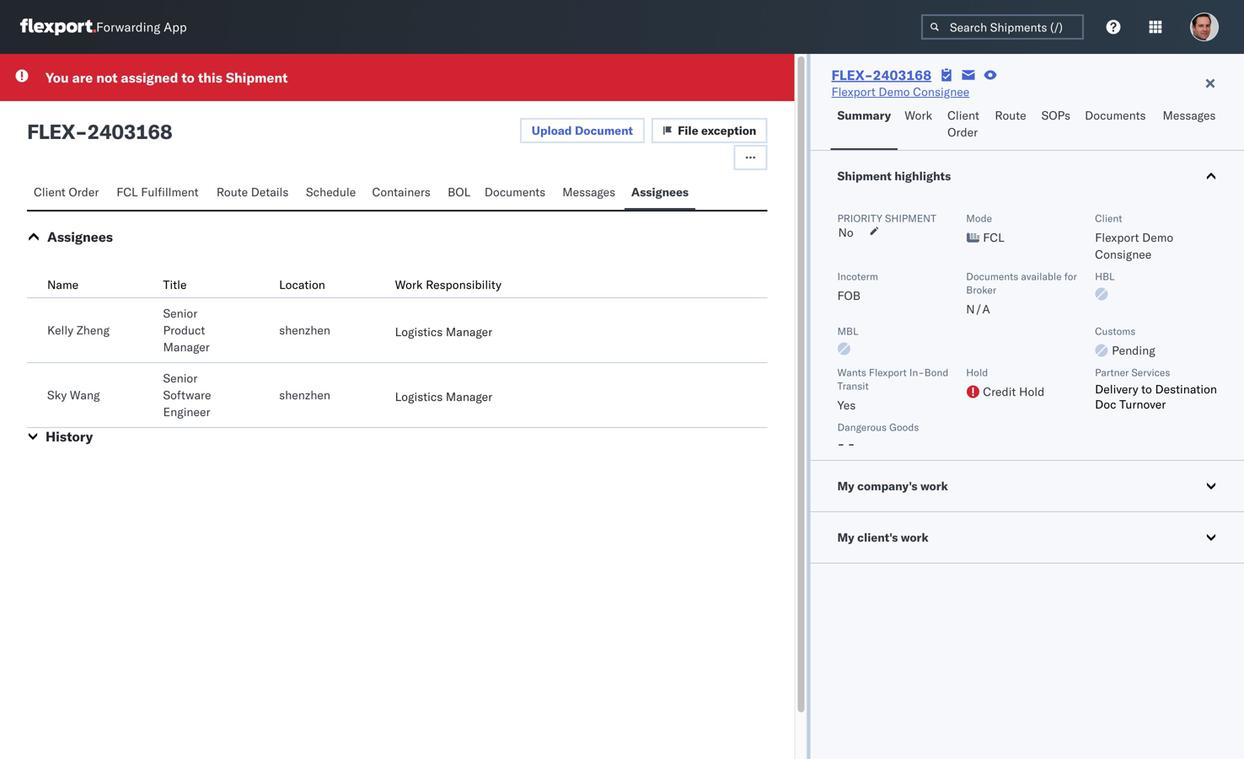 Task type: vqa. For each thing, say whether or not it's contained in the screenshot.
the Tsing to the right
no



Task type: describe. For each thing, give the bounding box(es) containing it.
flex-2403168 link
[[832, 67, 932, 83]]

doc
[[1096, 397, 1117, 412]]

kelly
[[47, 323, 73, 338]]

0 horizontal spatial -
[[75, 119, 87, 144]]

dangerous goods - -
[[838, 421, 920, 452]]

senior for senior product manager
[[163, 306, 198, 321]]

work responsibility
[[395, 277, 502, 292]]

bond
[[925, 366, 949, 379]]

wang
[[70, 388, 100, 403]]

1 shenzhen from the top
[[279, 323, 331, 338]]

you
[[46, 69, 69, 86]]

schedule
[[306, 185, 356, 199]]

assignees inside button
[[632, 185, 689, 199]]

1 vertical spatial assignees button
[[47, 229, 113, 245]]

bol button
[[441, 177, 478, 210]]

are
[[72, 69, 93, 86]]

client flexport demo consignee incoterm fob
[[838, 212, 1174, 303]]

sky
[[47, 388, 67, 403]]

wants
[[838, 366, 867, 379]]

demo inside client flexport demo consignee incoterm fob
[[1143, 230, 1174, 245]]

containers
[[372, 185, 431, 199]]

upload
[[532, 123, 572, 138]]

2 horizontal spatial -
[[848, 437, 856, 452]]

n/a
[[967, 302, 991, 317]]

0 vertical spatial hold
[[967, 366, 989, 379]]

kelly zheng
[[47, 323, 110, 338]]

flexport demo consignee
[[832, 84, 970, 99]]

flexport demo consignee link
[[832, 83, 970, 100]]

0 vertical spatial demo
[[879, 84, 910, 99]]

priority shipment
[[838, 212, 937, 225]]

work for my client's work
[[901, 530, 929, 545]]

responsibility
[[426, 277, 502, 292]]

incoterm
[[838, 270, 879, 283]]

bol
[[448, 185, 471, 199]]

document
[[575, 123, 633, 138]]

flex-
[[832, 67, 873, 83]]

for
[[1065, 270, 1078, 283]]

upload document
[[532, 123, 633, 138]]

fulfillment
[[141, 185, 199, 199]]

shipment inside button
[[838, 169, 892, 183]]

company's
[[858, 479, 918, 494]]

senior software engineer
[[163, 371, 211, 420]]

work button
[[898, 100, 941, 150]]

1 horizontal spatial documents button
[[1079, 100, 1157, 150]]

not
[[96, 69, 118, 86]]

delivery
[[1096, 382, 1139, 397]]

fcl for fcl
[[984, 230, 1005, 245]]

fcl fulfillment button
[[110, 177, 210, 210]]

turnover
[[1120, 397, 1167, 412]]

0 vertical spatial client
[[948, 108, 980, 123]]

sops button
[[1035, 100, 1079, 150]]

schedule button
[[299, 177, 366, 210]]

0 horizontal spatial assignees
[[47, 229, 113, 245]]

sops
[[1042, 108, 1071, 123]]

forwarding
[[96, 19, 160, 35]]

1 horizontal spatial hold
[[1020, 385, 1045, 399]]

route details button
[[210, 177, 299, 210]]

2 logistics from the top
[[395, 390, 443, 404]]

forwarding app
[[96, 19, 187, 35]]

title
[[163, 277, 187, 292]]

file exception
[[678, 123, 757, 138]]

flex - 2403168
[[27, 119, 172, 144]]

1 vertical spatial order
[[69, 185, 99, 199]]

customs
[[1096, 325, 1136, 338]]

wants flexport in-bond transit yes
[[838, 366, 949, 413]]

0 horizontal spatial messages button
[[556, 177, 625, 210]]

1 vertical spatial client order button
[[27, 177, 110, 210]]

shipment highlights
[[838, 169, 951, 183]]

app
[[164, 19, 187, 35]]

no
[[839, 225, 854, 240]]

credit
[[984, 385, 1017, 399]]

dangerous
[[838, 421, 887, 434]]

in-
[[910, 366, 925, 379]]

documents available for broker n/a
[[967, 270, 1078, 317]]

highlights
[[895, 169, 951, 183]]

forwarding app link
[[20, 19, 187, 35]]

flexport. image
[[20, 19, 96, 35]]

route button
[[989, 100, 1035, 150]]

0 horizontal spatial client order
[[34, 185, 99, 199]]

services
[[1132, 366, 1171, 379]]

senior product manager
[[163, 306, 210, 355]]

2 shenzhen from the top
[[279, 388, 331, 403]]

messages for the top messages button
[[1163, 108, 1216, 123]]

mode
[[967, 212, 993, 225]]

flexport for consignee
[[1096, 230, 1140, 245]]

engineer
[[163, 405, 210, 420]]

name
[[47, 277, 79, 292]]

mbl
[[838, 325, 859, 338]]

details
[[251, 185, 289, 199]]

1 logistics manager from the top
[[395, 325, 493, 339]]

partner services delivery to destination doc turnover
[[1096, 366, 1218, 412]]

flexport for bond
[[869, 366, 907, 379]]

pending
[[1112, 343, 1156, 358]]

shipment highlights button
[[811, 151, 1245, 202]]

priority
[[838, 212, 883, 225]]

1 horizontal spatial client order button
[[941, 100, 989, 150]]

you are not assigned to this shipment
[[46, 69, 288, 86]]

fcl for fcl fulfillment
[[117, 185, 138, 199]]

destination
[[1156, 382, 1218, 397]]

summary
[[838, 108, 892, 123]]

containers button
[[366, 177, 441, 210]]

transit
[[838, 380, 869, 393]]

route details
[[217, 185, 289, 199]]

this
[[198, 69, 223, 86]]

1 horizontal spatial -
[[838, 437, 845, 452]]

my client's work button
[[811, 513, 1245, 563]]

broker
[[967, 284, 997, 296]]



Task type: locate. For each thing, give the bounding box(es) containing it.
2403168 down assigned
[[87, 119, 172, 144]]

hold right credit
[[1020, 385, 1045, 399]]

client order button down flex
[[27, 177, 110, 210]]

senior inside senior product manager
[[163, 306, 198, 321]]

client order button up highlights
[[941, 100, 989, 150]]

client right work "button"
[[948, 108, 980, 123]]

1 horizontal spatial client
[[948, 108, 980, 123]]

sky wang
[[47, 388, 100, 403]]

1 vertical spatial work
[[901, 530, 929, 545]]

credit hold
[[984, 385, 1045, 399]]

1 vertical spatial demo
[[1143, 230, 1174, 245]]

my company's work
[[838, 479, 949, 494]]

consignee up the "hbl"
[[1096, 247, 1152, 262]]

route for route
[[995, 108, 1027, 123]]

2 vertical spatial manager
[[446, 390, 493, 404]]

goods
[[890, 421, 920, 434]]

0 vertical spatial documents
[[1085, 108, 1146, 123]]

flexport left in-
[[869, 366, 907, 379]]

1 vertical spatial hold
[[1020, 385, 1045, 399]]

hbl
[[1096, 270, 1115, 283]]

1 vertical spatial manager
[[163, 340, 210, 355]]

0 horizontal spatial consignee
[[913, 84, 970, 99]]

2 my from the top
[[838, 530, 855, 545]]

to
[[182, 69, 195, 86], [1142, 382, 1153, 397]]

1 horizontal spatial order
[[948, 125, 978, 140]]

documents
[[1085, 108, 1146, 123], [485, 185, 546, 199], [967, 270, 1019, 283]]

0 vertical spatial to
[[182, 69, 195, 86]]

0 horizontal spatial 2403168
[[87, 119, 172, 144]]

0 vertical spatial assignees
[[632, 185, 689, 199]]

my for my client's work
[[838, 530, 855, 545]]

1 horizontal spatial shipment
[[838, 169, 892, 183]]

hold
[[967, 366, 989, 379], [1020, 385, 1045, 399]]

yes
[[838, 398, 856, 413]]

hold up credit
[[967, 366, 989, 379]]

messages
[[1163, 108, 1216, 123], [563, 185, 616, 199]]

route for route details
[[217, 185, 248, 199]]

2403168 up flexport demo consignee
[[873, 67, 932, 83]]

1 horizontal spatial messages button
[[1157, 100, 1225, 150]]

0 horizontal spatial fcl
[[117, 185, 138, 199]]

partner
[[1096, 366, 1129, 379]]

1 horizontal spatial assignees button
[[625, 177, 696, 210]]

0 horizontal spatial order
[[69, 185, 99, 199]]

1 vertical spatial flexport
[[1096, 230, 1140, 245]]

assignees button down "file"
[[625, 177, 696, 210]]

1 vertical spatial client order
[[34, 185, 99, 199]]

route left details
[[217, 185, 248, 199]]

1 vertical spatial messages button
[[556, 177, 625, 210]]

flexport inside client flexport demo consignee incoterm fob
[[1096, 230, 1140, 245]]

1 vertical spatial documents button
[[478, 177, 556, 210]]

messages for messages button to the left
[[563, 185, 616, 199]]

1 vertical spatial work
[[395, 277, 423, 292]]

available
[[1022, 270, 1062, 283]]

1 vertical spatial assignees
[[47, 229, 113, 245]]

shipment up priority
[[838, 169, 892, 183]]

0 horizontal spatial client order button
[[27, 177, 110, 210]]

0 vertical spatial flexport
[[832, 84, 876, 99]]

1 vertical spatial consignee
[[1096, 247, 1152, 262]]

work down flexport demo consignee link at right top
[[905, 108, 933, 123]]

1 vertical spatial logistics manager
[[395, 390, 493, 404]]

fcl down mode
[[984, 230, 1005, 245]]

0 horizontal spatial documents
[[485, 185, 546, 199]]

0 vertical spatial logistics
[[395, 325, 443, 339]]

0 vertical spatial order
[[948, 125, 978, 140]]

history
[[46, 428, 93, 445]]

fcl left fulfillment
[[117, 185, 138, 199]]

1 vertical spatial documents
[[485, 185, 546, 199]]

0 vertical spatial route
[[995, 108, 1027, 123]]

work right client's
[[901, 530, 929, 545]]

logistics
[[395, 325, 443, 339], [395, 390, 443, 404]]

messages button
[[1157, 100, 1225, 150], [556, 177, 625, 210]]

-
[[75, 119, 87, 144], [838, 437, 845, 452], [848, 437, 856, 452]]

shipment
[[885, 212, 937, 225]]

route
[[995, 108, 1027, 123], [217, 185, 248, 199]]

2 logistics manager from the top
[[395, 390, 493, 404]]

1 vertical spatial messages
[[563, 185, 616, 199]]

assignees up name
[[47, 229, 113, 245]]

order down flex - 2403168
[[69, 185, 99, 199]]

work
[[905, 108, 933, 123], [395, 277, 423, 292]]

1 vertical spatial fcl
[[984, 230, 1005, 245]]

2 horizontal spatial documents
[[1085, 108, 1146, 123]]

2403168
[[873, 67, 932, 83], [87, 119, 172, 144]]

assignees button up name
[[47, 229, 113, 245]]

1 vertical spatial senior
[[163, 371, 198, 386]]

my company's work button
[[811, 461, 1245, 512]]

client inside client flexport demo consignee incoterm fob
[[1096, 212, 1123, 225]]

history button
[[46, 428, 93, 445]]

work for my company's work
[[921, 479, 949, 494]]

documents button right "bol"
[[478, 177, 556, 210]]

client
[[948, 108, 980, 123], [34, 185, 66, 199], [1096, 212, 1123, 225]]

2 vertical spatial flexport
[[869, 366, 907, 379]]

location
[[279, 277, 325, 292]]

order inside client order
[[948, 125, 978, 140]]

consignee
[[913, 84, 970, 99], [1096, 247, 1152, 262]]

client down flex
[[34, 185, 66, 199]]

0 horizontal spatial client
[[34, 185, 66, 199]]

shipment right this
[[226, 69, 288, 86]]

0 vertical spatial 2403168
[[873, 67, 932, 83]]

0 vertical spatial messages
[[1163, 108, 1216, 123]]

0 vertical spatial work
[[905, 108, 933, 123]]

to inside the partner services delivery to destination doc turnover
[[1142, 382, 1153, 397]]

my left client's
[[838, 530, 855, 545]]

order right work "button"
[[948, 125, 978, 140]]

1 horizontal spatial fcl
[[984, 230, 1005, 245]]

client order button
[[941, 100, 989, 150], [27, 177, 110, 210]]

0 vertical spatial messages button
[[1157, 100, 1225, 150]]

0 horizontal spatial messages
[[563, 185, 616, 199]]

senior inside the senior software engineer
[[163, 371, 198, 386]]

product
[[163, 323, 205, 338]]

work for work
[[905, 108, 933, 123]]

1 horizontal spatial client order
[[948, 108, 980, 140]]

1 horizontal spatial demo
[[1143, 230, 1174, 245]]

fcl fulfillment
[[117, 185, 199, 199]]

my for my company's work
[[838, 479, 855, 494]]

senior up product
[[163, 306, 198, 321]]

exception
[[702, 123, 757, 138]]

0 vertical spatial my
[[838, 479, 855, 494]]

documents button
[[1079, 100, 1157, 150], [478, 177, 556, 210]]

1 vertical spatial 2403168
[[87, 119, 172, 144]]

software
[[163, 388, 211, 403]]

assignees button
[[625, 177, 696, 210], [47, 229, 113, 245]]

1 vertical spatial to
[[1142, 382, 1153, 397]]

0 horizontal spatial shipment
[[226, 69, 288, 86]]

1 vertical spatial my
[[838, 530, 855, 545]]

1 logistics from the top
[[395, 325, 443, 339]]

work left responsibility
[[395, 277, 423, 292]]

0 vertical spatial client order button
[[941, 100, 989, 150]]

flexport inside wants flexport in-bond transit yes
[[869, 366, 907, 379]]

summary button
[[831, 100, 898, 150]]

documents right the sops
[[1085, 108, 1146, 123]]

to left this
[[182, 69, 195, 86]]

1 vertical spatial shipment
[[838, 169, 892, 183]]

1 my from the top
[[838, 479, 855, 494]]

0 vertical spatial senior
[[163, 306, 198, 321]]

consignee up work "button"
[[913, 84, 970, 99]]

documents inside documents available for broker n/a
[[967, 270, 1019, 283]]

manager
[[446, 325, 493, 339], [163, 340, 210, 355], [446, 390, 493, 404]]

order
[[948, 125, 978, 140], [69, 185, 99, 199]]

fcl
[[117, 185, 138, 199], [984, 230, 1005, 245]]

assigned
[[121, 69, 178, 86]]

assignees down "file"
[[632, 185, 689, 199]]

1 horizontal spatial consignee
[[1096, 247, 1152, 262]]

0 horizontal spatial documents button
[[478, 177, 556, 210]]

0 vertical spatial manager
[[446, 325, 493, 339]]

file
[[678, 123, 699, 138]]

senior for senior software engineer
[[163, 371, 198, 386]]

fcl inside button
[[117, 185, 138, 199]]

1 horizontal spatial route
[[995, 108, 1027, 123]]

2 vertical spatial client
[[1096, 212, 1123, 225]]

0 vertical spatial logistics manager
[[395, 325, 493, 339]]

flex-2403168
[[832, 67, 932, 83]]

0 vertical spatial fcl
[[117, 185, 138, 199]]

1 horizontal spatial documents
[[967, 270, 1019, 283]]

0 horizontal spatial to
[[182, 69, 195, 86]]

1 vertical spatial client
[[34, 185, 66, 199]]

0 horizontal spatial route
[[217, 185, 248, 199]]

flexport down flex-
[[832, 84, 876, 99]]

2 horizontal spatial client
[[1096, 212, 1123, 225]]

fob
[[838, 288, 861, 303]]

client order
[[948, 108, 980, 140], [34, 185, 99, 199]]

0 horizontal spatial demo
[[879, 84, 910, 99]]

shipment
[[226, 69, 288, 86], [838, 169, 892, 183]]

client up the "hbl"
[[1096, 212, 1123, 225]]

client order right work "button"
[[948, 108, 980, 140]]

0 horizontal spatial work
[[395, 277, 423, 292]]

1 senior from the top
[[163, 306, 198, 321]]

0 vertical spatial work
[[921, 479, 949, 494]]

0 vertical spatial shipment
[[226, 69, 288, 86]]

1 vertical spatial shenzhen
[[279, 388, 331, 403]]

route left the sops
[[995, 108, 1027, 123]]

flexport up the "hbl"
[[1096, 230, 1140, 245]]

0 vertical spatial consignee
[[913, 84, 970, 99]]

documents up broker
[[967, 270, 1019, 283]]

client's
[[858, 530, 898, 545]]

0 horizontal spatial hold
[[967, 366, 989, 379]]

flex
[[27, 119, 75, 144]]

senior up software
[[163, 371, 198, 386]]

to up 'turnover' on the right bottom of the page
[[1142, 382, 1153, 397]]

1 horizontal spatial work
[[905, 108, 933, 123]]

0 vertical spatial documents button
[[1079, 100, 1157, 150]]

shenzhen
[[279, 323, 331, 338], [279, 388, 331, 403]]

1 horizontal spatial 2403168
[[873, 67, 932, 83]]

work right company's
[[921, 479, 949, 494]]

documents button right the sops
[[1079, 100, 1157, 150]]

0 vertical spatial shenzhen
[[279, 323, 331, 338]]

1 horizontal spatial assignees
[[632, 185, 689, 199]]

2 senior from the top
[[163, 371, 198, 386]]

my client's work
[[838, 530, 929, 545]]

work inside "button"
[[905, 108, 933, 123]]

0 vertical spatial assignees button
[[625, 177, 696, 210]]

1 vertical spatial logistics
[[395, 390, 443, 404]]

documents right bol button
[[485, 185, 546, 199]]

1 horizontal spatial messages
[[1163, 108, 1216, 123]]

zheng
[[77, 323, 110, 338]]

1 horizontal spatial to
[[1142, 382, 1153, 397]]

Search Shipments (/) text field
[[922, 14, 1085, 40]]

my left company's
[[838, 479, 855, 494]]

client order down flex
[[34, 185, 99, 199]]

consignee inside client flexport demo consignee incoterm fob
[[1096, 247, 1152, 262]]

logistics manager
[[395, 325, 493, 339], [395, 390, 493, 404]]

work for work responsibility
[[395, 277, 423, 292]]

0 vertical spatial client order
[[948, 108, 980, 140]]

2 vertical spatial documents
[[967, 270, 1019, 283]]

1 vertical spatial route
[[217, 185, 248, 199]]

0 horizontal spatial assignees button
[[47, 229, 113, 245]]

upload document button
[[520, 118, 645, 143]]



